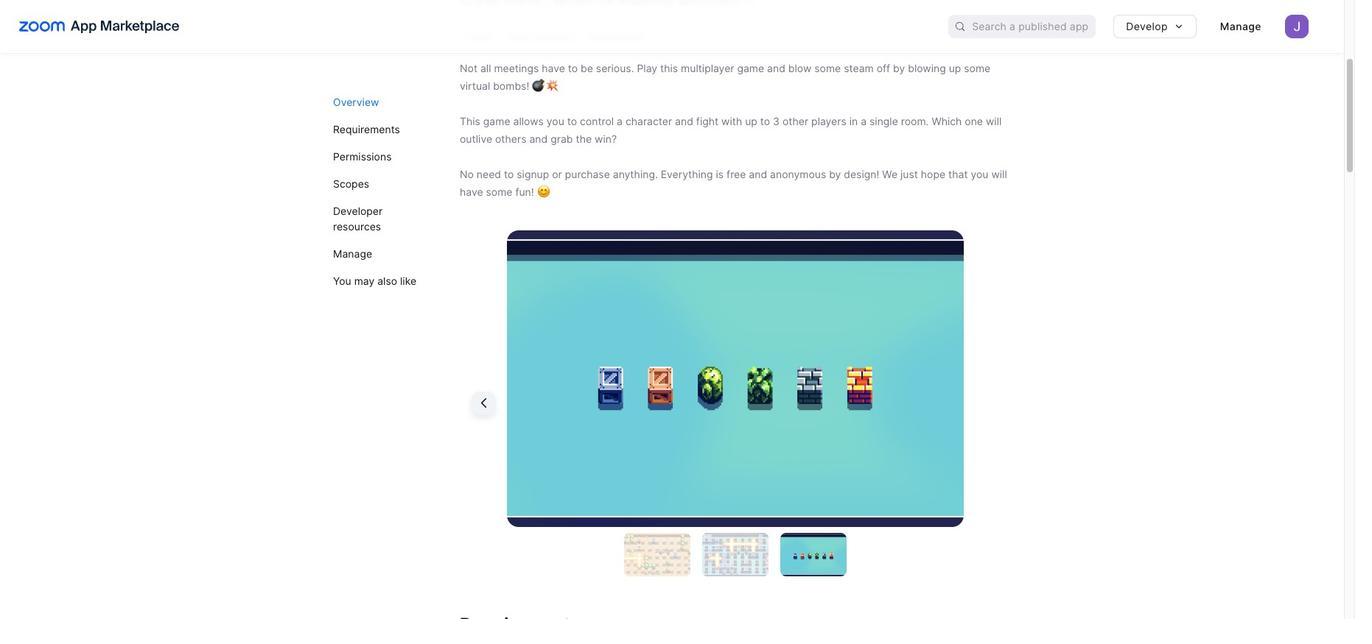 Task type: describe. For each thing, give the bounding box(es) containing it.
permissions link
[[333, 143, 433, 170]]

some inside 'no need to signup or purchase anything. everything is free and anonymous by design! we just hope that you will have some fun! 😊'
[[486, 186, 513, 198]]

free
[[727, 168, 746, 181]]

to inside the not all meetings have to be serious. play this multiplayer game and blow some steam off by blowing up some virtual bombs! 💣💥
[[568, 62, 578, 74]]

virtual
[[460, 80, 490, 92]]

1 a from the left
[[617, 115, 623, 127]]

develop
[[1126, 20, 1168, 32]]

up inside the not all meetings have to be serious. play this multiplayer game and blow some steam off by blowing up some virtual bombs! 💣💥
[[949, 62, 961, 74]]

you may also like link
[[333, 268, 433, 295]]

up inside the this game allows you to control a character and fight with up to 3 other players in a single room. which one will outlive others and grab the win?
[[745, 115, 758, 127]]

develop button
[[1114, 15, 1197, 38]]

room.
[[901, 115, 929, 127]]

by inside the not all meetings have to be serious. play this multiplayer game and blow some steam off by blowing up some virtual bombs! 💣💥
[[893, 62, 905, 74]]

scopes link
[[333, 170, 433, 198]]

be
[[581, 62, 593, 74]]

search a published app element
[[949, 15, 1096, 38]]

to up grab
[[567, 115, 577, 127]]

blow
[[788, 62, 812, 74]]

the
[[576, 133, 592, 145]]

in
[[850, 115, 858, 127]]

game inside the not all meetings have to be serious. play this multiplayer game and blow some steam off by blowing up some virtual bombs! 💣💥
[[737, 62, 764, 74]]

all
[[480, 62, 491, 74]]

collaboration
[[589, 32, 644, 43]]

and inside 'no need to signup or purchase anything. everything is free and anonymous by design! we just hope that you will have some fun! 😊'
[[749, 168, 767, 181]]

or
[[552, 168, 562, 181]]

to left 3
[[760, 115, 770, 127]]

others
[[495, 133, 527, 145]]

developer resources
[[333, 205, 383, 233]]

not
[[460, 62, 478, 74]]

you inside 'no need to signup or purchase anything. everything is free and anonymous by design! we just hope that you will have some fun! 😊'
[[971, 168, 989, 181]]

steam
[[844, 62, 874, 74]]

single
[[870, 115, 898, 127]]

control
[[580, 115, 614, 127]]

manage for manage link
[[333, 248, 372, 260]]

everything
[[661, 168, 713, 181]]

2 horizontal spatial some
[[964, 62, 991, 74]]

developer resources link
[[333, 198, 433, 240]]

meetings
[[494, 62, 539, 74]]

this game allows you to control a character and fight with up to 3 other players in a single room. which one will outlive others and grab the win?
[[460, 115, 1002, 145]]

Search text field
[[972, 16, 1096, 37]]

💣💥
[[532, 80, 559, 92]]

by inside 'no need to signup or purchase anything. everything is free and anonymous by design! we just hope that you will have some fun! 😊'
[[829, 168, 841, 181]]

will inside 'no need to signup or purchase anything. everything is free and anonymous by design! we just hope that you will have some fun! 😊'
[[992, 168, 1007, 181]]

will inside the this game allows you to control a character and fight with up to 3 other players in a single room. which one will outlive others and grab the win?
[[986, 115, 1002, 127]]

off
[[877, 62, 890, 74]]

also
[[377, 275, 397, 287]]

banner containing develop
[[0, 0, 1344, 53]]

manage link
[[333, 240, 433, 268]]

resources
[[333, 220, 381, 233]]

overview
[[333, 96, 379, 108]]

not all meetings have to be serious. play this multiplayer game and blow some steam off by blowing up some virtual bombs! 💣💥
[[460, 62, 991, 92]]

bombs!
[[493, 80, 529, 92]]

manage button
[[1209, 15, 1273, 38]]

grab
[[551, 133, 573, 145]]

no need to signup or purchase anything. everything is free and anonymous by design! we just hope that you will have some fun! 😊
[[460, 168, 1007, 198]]

requirements
[[333, 123, 400, 136]]

allows
[[513, 115, 544, 127]]



Task type: locate. For each thing, give the bounding box(es) containing it.
and left "fight"
[[675, 115, 693, 127]]

0 horizontal spatial a
[[617, 115, 623, 127]]

0 horizontal spatial game
[[483, 115, 510, 127]]

a
[[617, 115, 623, 127], [861, 115, 867, 127]]

by right off
[[893, 62, 905, 74]]

1 horizontal spatial have
[[542, 62, 565, 74]]

some right the 'blow'
[[815, 62, 841, 74]]

fun!
[[515, 186, 534, 198]]

up
[[949, 62, 961, 74], [745, 115, 758, 127]]

and
[[767, 62, 786, 74], [675, 115, 693, 127], [529, 133, 548, 145], [749, 168, 767, 181]]

manage for manage button
[[1220, 20, 1262, 32]]

have inside the not all meetings have to be serious. play this multiplayer game and blow some steam off by blowing up some virtual bombs! 💣💥
[[542, 62, 565, 74]]

is
[[716, 168, 724, 181]]

1 horizontal spatial game
[[737, 62, 764, 74]]

have
[[542, 62, 565, 74], [460, 186, 483, 198]]

which
[[932, 115, 962, 127]]

one
[[965, 115, 983, 127]]

manage inside button
[[1220, 20, 1262, 32]]

scopes
[[333, 178, 369, 190]]

design!
[[844, 168, 879, 181]]

by left design!
[[829, 168, 841, 181]]

blowing
[[908, 62, 946, 74]]

to right need on the top of page
[[504, 168, 514, 181]]

1 vertical spatial will
[[992, 168, 1007, 181]]

multiplayer
[[681, 62, 734, 74]]

may
[[354, 275, 375, 287]]

0 vertical spatial you
[[547, 115, 564, 127]]

a right in
[[861, 115, 867, 127]]

overview link
[[333, 88, 433, 116]]

anything.
[[613, 168, 658, 181]]

we
[[882, 168, 898, 181]]

and left the 'blow'
[[767, 62, 786, 74]]

and inside the not all meetings have to be serious. play this multiplayer game and blow some steam off by blowing up some virtual bombs! 💣💥
[[767, 62, 786, 74]]

game inside the this game allows you to control a character and fight with up to 3 other players in a single room. which one will outlive others and grab the win?
[[483, 115, 510, 127]]

fight
[[696, 115, 719, 127]]

players
[[811, 115, 847, 127]]

anonymous
[[770, 168, 826, 181]]

requirements link
[[333, 116, 433, 143]]

0 vertical spatial will
[[986, 115, 1002, 127]]

permissions
[[333, 150, 392, 163]]

activities
[[536, 32, 574, 43]]

this
[[460, 115, 480, 127]]

no
[[460, 168, 474, 181]]

by
[[893, 62, 905, 74], [829, 168, 841, 181]]

1 vertical spatial by
[[829, 168, 841, 181]]

manage
[[1220, 20, 1262, 32], [333, 248, 372, 260]]

have inside 'no need to signup or purchase anything. everything is free and anonymous by design! we just hope that you will have some fun! 😊'
[[460, 186, 483, 198]]

win?
[[595, 133, 617, 145]]

to
[[568, 62, 578, 74], [567, 115, 577, 127], [760, 115, 770, 127], [504, 168, 514, 181]]

social activities
[[508, 32, 574, 43]]

1 horizontal spatial a
[[861, 115, 867, 127]]

some
[[815, 62, 841, 74], [964, 62, 991, 74], [486, 186, 513, 198]]

how it works: aaand boom! image
[[507, 231, 964, 528], [624, 534, 691, 577], [702, 534, 769, 577], [780, 534, 847, 577]]

character
[[626, 115, 672, 127]]

1 horizontal spatial you
[[971, 168, 989, 181]]

you up grab
[[547, 115, 564, 127]]

1 horizontal spatial by
[[893, 62, 905, 74]]

you
[[333, 275, 351, 287]]

have down no
[[460, 186, 483, 198]]

to left be
[[568, 62, 578, 74]]

0 horizontal spatial by
[[829, 168, 841, 181]]

2 a from the left
[[861, 115, 867, 127]]

just
[[901, 168, 918, 181]]

need
[[477, 168, 501, 181]]

0 vertical spatial manage
[[1220, 20, 1262, 32]]

serious.
[[596, 62, 634, 74]]

purchase
[[565, 168, 610, 181]]

1 vertical spatial game
[[483, 115, 510, 127]]

social
[[508, 32, 533, 43]]

games
[[464, 32, 493, 43]]

a up win? at the top of the page
[[617, 115, 623, 127]]

that
[[948, 168, 968, 181]]

1 vertical spatial manage
[[333, 248, 372, 260]]

1 vertical spatial you
[[971, 168, 989, 181]]

0 horizontal spatial some
[[486, 186, 513, 198]]

banner
[[0, 0, 1344, 53]]

and down allows
[[529, 133, 548, 145]]

0 horizontal spatial manage
[[333, 248, 372, 260]]

will right "that"
[[992, 168, 1007, 181]]

you right "that"
[[971, 168, 989, 181]]

play
[[637, 62, 657, 74]]

game
[[737, 62, 764, 74], [483, 115, 510, 127]]

this
[[660, 62, 678, 74]]

up right with
[[745, 115, 758, 127]]

1 horizontal spatial some
[[815, 62, 841, 74]]

other
[[783, 115, 809, 127]]

1 horizontal spatial manage
[[1220, 20, 1262, 32]]

game up others
[[483, 115, 510, 127]]

0 vertical spatial have
[[542, 62, 565, 74]]

you
[[547, 115, 564, 127], [971, 168, 989, 181]]

😊
[[537, 186, 550, 198]]

will right one
[[986, 115, 1002, 127]]

will
[[986, 115, 1002, 127], [992, 168, 1007, 181]]

outlive
[[460, 133, 492, 145]]

hope
[[921, 168, 946, 181]]

signup
[[517, 168, 549, 181]]

have up 💣💥
[[542, 62, 565, 74]]

some down need on the top of page
[[486, 186, 513, 198]]

1 horizontal spatial up
[[949, 62, 961, 74]]

0 horizontal spatial up
[[745, 115, 758, 127]]

you may also like
[[333, 275, 416, 287]]

0 vertical spatial by
[[893, 62, 905, 74]]

to inside 'no need to signup or purchase anything. everything is free and anonymous by design! we just hope that you will have some fun! 😊'
[[504, 168, 514, 181]]

1 vertical spatial up
[[745, 115, 758, 127]]

1 vertical spatial have
[[460, 186, 483, 198]]

0 horizontal spatial have
[[460, 186, 483, 198]]

0 horizontal spatial you
[[547, 115, 564, 127]]

game right 'multiplayer'
[[737, 62, 764, 74]]

you inside the this game allows you to control a character and fight with up to 3 other players in a single room. which one will outlive others and grab the win?
[[547, 115, 564, 127]]

developer
[[333, 205, 383, 217]]

3
[[773, 115, 780, 127]]

0 vertical spatial up
[[949, 62, 961, 74]]

up right blowing
[[949, 62, 961, 74]]

0 vertical spatial game
[[737, 62, 764, 74]]

like
[[400, 275, 416, 287]]

and right free
[[749, 168, 767, 181]]

some right blowing
[[964, 62, 991, 74]]

with
[[722, 115, 742, 127]]



Task type: vqa. For each thing, say whether or not it's contained in the screenshot.
User
no



